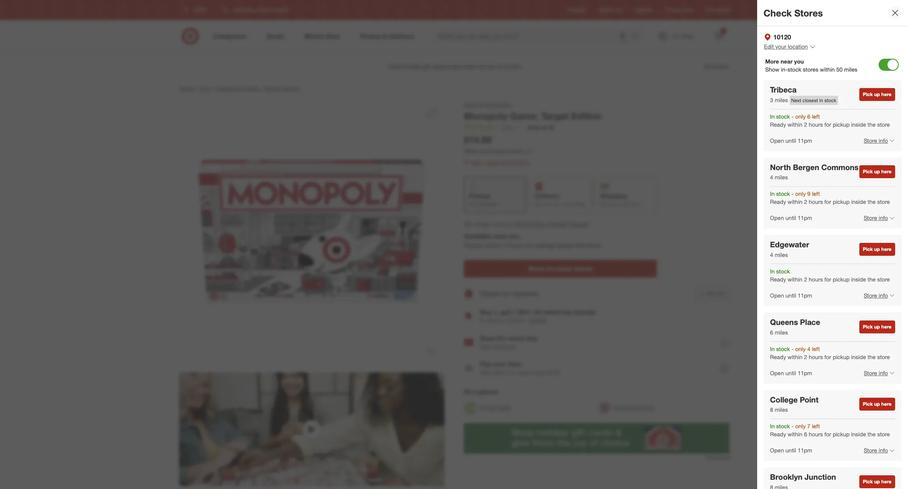 Task type: locate. For each thing, give the bounding box(es) containing it.
glance
[[478, 388, 498, 396]]

hours for college
[[809, 431, 823, 438]]

5 pick up here from the top
[[863, 401, 892, 408]]

every
[[508, 334, 525, 342]]

3 store info button from the top
[[859, 287, 896, 305]]

miles down edgewater
[[775, 252, 788, 258]]

shipping get it by thu, dec 7
[[600, 192, 643, 207]]

0 horizontal spatial stores
[[717, 7, 731, 13]]

1 horizontal spatial 7
[[808, 423, 811, 430]]

redcard inside save 5% every day with redcard
[[493, 344, 515, 351]]

1 vertical spatial stores
[[574, 265, 593, 273]]

0 vertical spatial show
[[766, 66, 780, 73]]

3 here from the top
[[882, 246, 892, 252]]

1 horizontal spatial redcard
[[635, 7, 654, 13]]

inside for tribeca
[[852, 121, 866, 128]]

1 store info from the top
[[864, 137, 888, 144]]

in inside in stock - only 7 left ready within 6 hours for pickup inside the store
[[770, 423, 775, 430]]

inside inside in stock - only 9 left ready within 2 hours for pickup inside the store
[[852, 199, 866, 205]]

square
[[569, 220, 589, 228]]

until up "queens"
[[786, 292, 796, 299]]

buy 1, get 1 50% off select toy brands link
[[480, 308, 595, 316]]

1 vertical spatial 4
[[770, 252, 774, 258]]

until for point
[[786, 447, 796, 454]]

1 down find stores link
[[722, 29, 725, 33]]

1 up online
[[512, 308, 516, 316]]

6 inside "queens place 6 miles"
[[770, 329, 774, 336]]

open until 11pm up north
[[770, 137, 812, 144]]

target for target circle
[[667, 7, 680, 13]]

5 store info from the top
[[864, 447, 888, 454]]

2 horizontal spatial 1
[[722, 29, 725, 33]]

2 store info from the top
[[864, 215, 888, 221]]

3 open from the top
[[770, 292, 784, 299]]

online
[[508, 317, 524, 324]]

1 vertical spatial with
[[480, 369, 491, 376]]

4 down north
[[770, 174, 774, 181]]

until up brooklyn
[[786, 447, 796, 454]]

5 store info button from the top
[[859, 442, 896, 460]]

registries
[[512, 290, 538, 298]]

0 vertical spatial with
[[480, 344, 491, 351]]

5 pick up here button from the top
[[860, 398, 896, 411]]

point
[[800, 395, 819, 404]]

0 horizontal spatial 1
[[483, 159, 486, 166]]

1 vertical spatial you
[[509, 232, 520, 240]]

within inside in stock - only 9 left ready within 2 hours for pickup inside the store
[[788, 199, 803, 205]]

4 here from the top
[[882, 324, 892, 330]]

you down location at the top right of the page
[[795, 58, 804, 65]]

2 - from the top
[[792, 190, 794, 197]]

check stores dialog
[[758, 0, 908, 489]]

6 down college point 8 miles
[[804, 431, 808, 438]]

advertisement region
[[172, 57, 736, 76], [464, 424, 730, 454]]

when purchased online
[[464, 148, 524, 154]]

1 vertical spatial redcard
[[493, 344, 515, 351]]

3 open until 11pm from the top
[[770, 292, 812, 299]]

5 here from the top
[[882, 401, 892, 408]]

within down next
[[788, 121, 803, 128]]

find stores
[[707, 7, 731, 13]]

ready for college point
[[770, 431, 786, 438]]

1 inside "link"
[[483, 159, 486, 166]]

2 horizontal spatial /
[[261, 85, 263, 92]]

5 until from the top
[[786, 447, 796, 454]]

0 vertical spatial item
[[518, 159, 529, 166]]

over left $100
[[535, 369, 546, 376]]

in for college
[[770, 423, 775, 430]]

1 vertical spatial at
[[508, 220, 513, 228]]

near inside more near you show in-stock stores within 50 miles
[[781, 58, 793, 65]]

for
[[825, 121, 832, 128], [500, 159, 506, 166], [825, 199, 832, 205], [526, 242, 534, 250], [825, 276, 832, 283], [502, 290, 510, 298], [825, 354, 832, 360], [825, 431, 832, 438]]

2 pick from the top
[[863, 169, 873, 175]]

- inside in stock - only 9 left ready within 2 hours for pickup inside the store
[[792, 190, 794, 197]]

open until 11pm up "queens"
[[770, 292, 812, 299]]

within down "queens place 6 miles"
[[788, 354, 803, 360]]

miles down north
[[775, 174, 788, 181]]

near for in-
[[781, 58, 793, 65]]

0 horizontal spatial at
[[508, 220, 513, 228]]

5 pick from the top
[[863, 401, 873, 408]]

stock inside the in stock ready within 2 hours for pickup inside the store
[[777, 268, 790, 275]]

776
[[502, 124, 511, 131]]

target inside target circle link
[[667, 7, 680, 13]]

6 pick from the top
[[863, 479, 873, 485]]

ready down north
[[770, 199, 786, 205]]

you inside more near you show in-stock stores within 50 miles
[[795, 58, 804, 65]]

purchased
[[480, 148, 507, 154]]

inside for north bergen commons
[[852, 199, 866, 205]]

1 vertical spatial 6
[[770, 329, 774, 336]]

11pm for queens
[[798, 370, 812, 377]]

4 info from the top
[[879, 370, 888, 377]]

hours inside the in stock ready within 2 hours for pickup inside the store
[[809, 276, 823, 283]]

you down no longer sold at manhattan herald square
[[509, 232, 520, 240]]

0 vertical spatial stores
[[803, 66, 819, 73]]

only down "queens place 6 miles"
[[796, 346, 806, 352]]

4 store info from the top
[[864, 370, 888, 377]]

store info button
[[859, 132, 896, 150], [859, 209, 896, 227], [859, 287, 896, 305], [859, 365, 896, 382], [859, 442, 896, 460]]

pick up here button for college point
[[860, 398, 896, 411]]

hours down the edgewater 4 miles
[[809, 276, 823, 283]]

4 in from the top
[[770, 346, 775, 352]]

within down the edgewater 4 miles
[[788, 276, 803, 283]]

pick for queens place
[[863, 324, 873, 330]]

in-
[[781, 66, 788, 73], [547, 265, 555, 273]]

open until 11pm up edgewater
[[770, 215, 812, 221]]

for inside the in stock ready within 2 hours for pickup inside the store
[[825, 276, 832, 283]]

store info
[[864, 137, 888, 144], [864, 215, 888, 221], [864, 292, 888, 299], [864, 370, 888, 377], [864, 447, 888, 454]]

hours for queens
[[809, 354, 823, 360]]

2 open from the top
[[770, 215, 784, 221]]

open up brooklyn
[[770, 447, 784, 454]]

only left 9
[[796, 190, 806, 197]]

5 up from the top
[[875, 401, 880, 408]]

puzzles
[[240, 85, 260, 92]]

4 - from the top
[[792, 423, 794, 430]]

store info button for college point
[[859, 442, 896, 460]]

stores for find stores
[[717, 7, 731, 13]]

stock inside tribeca 3 miles next closest in stock
[[825, 97, 837, 103]]

4 11pm from the top
[[798, 370, 812, 377]]

store info for edgewater
[[864, 292, 888, 299]]

1 horizontal spatial 1
[[512, 308, 516, 316]]

in inside in stock - only 6 left ready within 2 hours for pickup inside the store
[[770, 113, 775, 120]]

hours down no longer sold at manhattan herald square
[[508, 242, 524, 250]]

/ left board
[[261, 85, 263, 92]]

for inside 'in stock - only 4 left ready within 2 hours for pickup inside the store'
[[825, 354, 832, 360]]

monopoly down all
[[464, 110, 507, 122]]

1 info from the top
[[879, 137, 888, 144]]

pickup
[[469, 192, 490, 200]]

2 up from the top
[[875, 169, 880, 175]]

available
[[464, 232, 491, 240]]

ready inside the in stock ready within 2 hours for pickup inside the store
[[770, 276, 786, 283]]

stock inside 'show in-stock stores' button
[[555, 265, 572, 273]]

2 stores from the left
[[795, 7, 823, 18]]

inside for queens place
[[852, 354, 866, 360]]

edgewater 4 miles
[[770, 240, 810, 258]]

left inside in stock - only 9 left ready within 2 hours for pickup inside the store
[[812, 190, 820, 197]]

left down point
[[812, 423, 820, 430]]

7 inside in stock - only 7 left ready within 6 hours for pickup inside the store
[[808, 423, 811, 430]]

1 vertical spatial 1
[[483, 159, 486, 166]]

games right board
[[282, 85, 300, 92]]

sold
[[494, 220, 506, 228]]

ready inside in stock - only 9 left ready within 2 hours for pickup inside the store
[[770, 199, 786, 205]]

0 horizontal spatial item
[[518, 159, 529, 166]]

5 in from the top
[[770, 423, 775, 430]]

1 right the see
[[483, 159, 486, 166]]

commons
[[822, 162, 859, 172]]

for inside in stock - only 7 left ready within 6 hours for pickup inside the store
[[825, 431, 832, 438]]

miles right 8
[[775, 407, 788, 414]]

stock inside in stock - only 9 left ready within 2 hours for pickup inside the store
[[777, 190, 790, 197]]

0 horizontal spatial 7
[[640, 201, 643, 207]]

stores
[[717, 7, 731, 13], [795, 7, 823, 18]]

3 - from the top
[[792, 346, 794, 352]]

ready for tribeca
[[770, 121, 786, 128]]

the for college point
[[868, 431, 876, 438]]

item right add
[[717, 291, 726, 297]]

0 vertical spatial 7
[[640, 201, 643, 207]]

2 with from the top
[[480, 369, 491, 376]]

1 horizontal spatial stores
[[803, 66, 819, 73]]

/
[[196, 85, 198, 92], [212, 85, 214, 92], [261, 85, 263, 92]]

1 with from the top
[[480, 344, 491, 351]]

only for college
[[796, 423, 806, 430]]

4 down "queens place 6 miles"
[[808, 346, 811, 352]]

0 vertical spatial near
[[781, 58, 793, 65]]

with down pay
[[480, 369, 491, 376]]

pick up here for edgewater
[[863, 246, 892, 252]]

1 store from the top
[[864, 137, 878, 144]]

3 left from the top
[[812, 346, 820, 352]]

redcard right ad
[[635, 7, 654, 13]]

must have gifts
[[614, 405, 655, 411]]

0 vertical spatial in-
[[781, 66, 788, 73]]

2 in from the top
[[770, 190, 775, 197]]

monopoly right all
[[486, 101, 511, 108]]

miles down "queens"
[[775, 329, 788, 336]]

in inside 'in stock - only 4 left ready within 2 hours for pickup inside the store'
[[770, 346, 775, 352]]

1 vertical spatial target
[[179, 85, 194, 92]]

ready inside in stock - only 6 left ready within 2 hours for pickup inside the store
[[770, 121, 786, 128]]

5 open until 11pm from the top
[[770, 447, 812, 454]]

0 horizontal spatial redcard
[[493, 344, 515, 351]]

11pm up bergen
[[798, 137, 812, 144]]

- inside 'in stock - only 4 left ready within 2 hours for pickup inside the store'
[[792, 346, 794, 352]]

1,
[[493, 308, 499, 316]]

hours down 9
[[809, 199, 823, 205]]

ready down available
[[464, 242, 482, 250]]

only inside in stock - only 6 left ready within 2 hours for pickup inside the store
[[796, 113, 806, 120]]

pick up here button for brooklyn junction
[[860, 476, 896, 489]]

within inside in stock - only 7 left ready within 6 hours for pickup inside the store
[[788, 431, 803, 438]]

ready down "queens place 6 miles"
[[770, 354, 786, 360]]

50
[[837, 66, 843, 73]]

0 horizontal spatial you
[[509, 232, 520, 240]]

2 inside in stock - only 6 left ready within 2 hours for pickup inside the store
[[804, 121, 808, 128]]

5 11pm from the top
[[798, 447, 812, 454]]

2 open until 11pm from the top
[[770, 215, 812, 221]]

stores inside more near you show in-stock stores within 50 miles
[[803, 66, 819, 73]]

at
[[541, 124, 547, 131], [508, 220, 513, 228]]

college point 8 miles
[[770, 395, 819, 414]]

5 info from the top
[[879, 447, 888, 454]]

11pm for tribeca
[[798, 137, 812, 144]]

0 horizontal spatial target
[[179, 85, 194, 92]]

miles inside the edgewater 4 miles
[[775, 252, 788, 258]]

stores inside dialog
[[795, 7, 823, 18]]

1 / from the left
[[196, 85, 198, 92]]

show in-stock stores button
[[464, 260, 657, 278]]

7
[[640, 201, 643, 207], [808, 423, 811, 430]]

2 store from the top
[[864, 215, 878, 221]]

/ left toys "link"
[[196, 85, 198, 92]]

2 pick up here from the top
[[863, 169, 892, 175]]

1 link
[[710, 27, 728, 45]]

redcard down 5%
[[493, 344, 515, 351]]

hours inside in stock - only 6 left ready within 2 hours for pickup inside the store
[[809, 121, 823, 128]]

4 up from the top
[[875, 324, 880, 330]]

show down more on the top right
[[766, 66, 780, 73]]

delivery
[[535, 192, 559, 200]]

miles right 50
[[845, 66, 858, 73]]

6 down closest
[[808, 113, 811, 120]]

until
[[786, 137, 796, 144], [786, 215, 796, 221], [786, 292, 796, 299], [786, 370, 796, 377], [786, 447, 796, 454]]

queens place 6 miles
[[770, 318, 821, 336]]

in- up tribeca
[[781, 66, 788, 73]]

pick up here button for tribeca
[[860, 88, 896, 101]]

for inside "link"
[[500, 159, 506, 166]]

ready inside 'in stock - only 4 left ready within 2 hours for pickup inside the store'
[[770, 354, 786, 360]]

edit
[[764, 43, 774, 50]]

hours
[[809, 121, 823, 128], [809, 199, 823, 205], [508, 242, 524, 250], [809, 276, 823, 283], [809, 354, 823, 360], [809, 431, 823, 438]]

in down the edgewater 4 miles
[[770, 268, 775, 275]]

2 vertical spatial target
[[541, 110, 569, 122]]

store info for queens place
[[864, 370, 888, 377]]

within down north bergen commons 4 miles at the right
[[788, 199, 803, 205]]

within left 50
[[820, 66, 835, 73]]

7 down college point 8 miles
[[808, 423, 811, 430]]

open until 11pm up the college
[[770, 370, 812, 377]]

open up "queens"
[[770, 292, 784, 299]]

11pm up point
[[798, 370, 812, 377]]

miles right the 3
[[775, 96, 788, 103]]

with inside pay over time with affirm on orders over $100
[[480, 369, 491, 376]]

stores inside button
[[574, 265, 593, 273]]

1 vertical spatial 7
[[808, 423, 811, 430]]

2 here from the top
[[882, 169, 892, 175]]

near for within
[[493, 232, 507, 240]]

store inside the in stock ready within 2 hours for pickup inside the store
[[878, 276, 890, 283]]

2 horizontal spatial target
[[667, 7, 680, 13]]

soon
[[541, 201, 552, 207]]

1 open until 11pm from the top
[[770, 137, 812, 144]]

hours down the place
[[809, 354, 823, 360]]

hours inside in stock - only 7 left ready within 6 hours for pickup inside the store
[[809, 431, 823, 438]]

store inside in stock - only 7 left ready within 6 hours for pickup inside the store
[[878, 431, 890, 438]]

- inside in stock - only 7 left ready within 6 hours for pickup inside the store
[[792, 423, 794, 430]]

1 vertical spatial show
[[528, 265, 545, 273]]

6 down "queens"
[[770, 329, 774, 336]]

2 only from the top
[[796, 190, 806, 197]]

3 up from the top
[[875, 246, 880, 252]]

target up only at
[[541, 110, 569, 122]]

1 open from the top
[[770, 137, 784, 144]]

at right sold
[[508, 220, 513, 228]]

in down north
[[770, 190, 775, 197]]

open up edgewater
[[770, 215, 784, 221]]

add item
[[706, 291, 726, 297]]

3 only from the top
[[796, 346, 806, 352]]

2 for north
[[804, 199, 808, 205]]

near inside available near you ready within 2 hours for pickup inside the store
[[493, 232, 507, 240]]

3 11pm from the top
[[798, 292, 812, 299]]

manhattan
[[515, 220, 546, 228]]

left down in
[[812, 113, 820, 120]]

here for brooklyn junction
[[882, 479, 892, 485]]

1 11pm from the top
[[798, 137, 812, 144]]

5 store from the top
[[864, 447, 878, 454]]

1 horizontal spatial over
[[535, 369, 546, 376]]

stores right check
[[795, 7, 823, 18]]

2 for queens
[[804, 354, 808, 360]]

3 store info from the top
[[864, 292, 888, 299]]

2 info from the top
[[879, 215, 888, 221]]

monopoly game: target edition, 2 of 25, play video image
[[179, 373, 445, 487]]

3 info from the top
[[879, 292, 888, 299]]

/ right toys
[[212, 85, 214, 92]]

hours for tribeca
[[809, 121, 823, 128]]

left inside 'in stock - only 4 left ready within 2 hours for pickup inside the store'
[[812, 346, 820, 352]]

1 pick up here from the top
[[863, 91, 892, 97]]

2 vertical spatial 1
[[512, 308, 516, 316]]

1 horizontal spatial games
[[282, 85, 300, 92]]

up for brooklyn junction
[[875, 479, 880, 485]]

only
[[528, 124, 540, 131]]

2 vertical spatial 6
[[804, 431, 808, 438]]

4 store info button from the top
[[859, 365, 896, 382]]

776 link
[[464, 123, 519, 133]]

open up the college
[[770, 370, 784, 377]]

4 until from the top
[[786, 370, 796, 377]]

here for north bergen commons
[[882, 169, 892, 175]]

until up edgewater
[[786, 215, 796, 221]]

within down college point 8 miles
[[788, 431, 803, 438]]

0 horizontal spatial /
[[196, 85, 198, 92]]

4 pick from the top
[[863, 324, 873, 330]]

0 vertical spatial target
[[667, 7, 680, 13]]

2 for tribeca
[[804, 121, 808, 128]]

at right only
[[541, 124, 547, 131]]

6 up from the top
[[875, 479, 880, 485]]

open
[[770, 137, 784, 144], [770, 215, 784, 221], [770, 292, 784, 299], [770, 370, 784, 377], [770, 447, 784, 454]]

miles inside "queens place 6 miles"
[[775, 329, 788, 336]]

1
[[722, 29, 725, 33], [483, 159, 486, 166], [512, 308, 516, 316]]

- for north
[[792, 190, 794, 197]]

up
[[875, 91, 880, 97], [875, 169, 880, 175], [875, 246, 880, 252], [875, 324, 880, 330], [875, 401, 880, 408], [875, 479, 880, 485]]

pick up here button for north bergen commons
[[860, 166, 896, 178]]

1 pick up here button from the top
[[860, 88, 896, 101]]

- down college point 8 miles
[[792, 423, 794, 430]]

1 horizontal spatial target
[[541, 110, 569, 122]]

1 horizontal spatial in-
[[781, 66, 788, 73]]

open until 11pm for point
[[770, 447, 812, 454]]

3 in from the top
[[770, 268, 775, 275]]

in- inside button
[[547, 265, 555, 273]]

the inside in stock - only 7 left ready within 6 hours for pickup inside the store
[[868, 431, 876, 438]]

delivery as soon as 11am today
[[535, 192, 585, 207]]

2 down north bergen commons 4 miles at the right
[[804, 199, 808, 205]]

4 open until 11pm from the top
[[770, 370, 812, 377]]

3 until from the top
[[786, 292, 796, 299]]

0 horizontal spatial games
[[216, 85, 234, 92]]

2 until from the top
[[786, 215, 796, 221]]

∙
[[525, 317, 527, 324]]

in down "queens"
[[770, 346, 775, 352]]

2 store info button from the top
[[859, 209, 896, 227]]

within for in stock - only 6 left ready within 2 hours for pickup inside the store
[[788, 121, 803, 128]]

miles inside tribeca 3 miles next closest in stock
[[775, 96, 788, 103]]

check
[[764, 7, 792, 18]]

in- inside more near you show in-stock stores within 50 miles
[[781, 66, 788, 73]]

pick for tribeca
[[863, 91, 873, 97]]

- left 9
[[792, 190, 794, 197]]

check stores
[[764, 7, 823, 18]]

hours inside 'in stock - only 4 left ready within 2 hours for pickup inside the store'
[[809, 354, 823, 360]]

only inside 'in stock - only 4 left ready within 2 hours for pickup inside the store'
[[796, 346, 806, 352]]

1 horizontal spatial at
[[541, 124, 547, 131]]

1 horizontal spatial show
[[766, 66, 780, 73]]

store info button for tribeca
[[859, 132, 896, 150]]

inside inside in stock - only 7 left ready within 6 hours for pickup inside the store
[[852, 431, 866, 438]]

open until 11pm up brooklyn
[[770, 447, 812, 454]]

available
[[478, 201, 497, 207]]

1 horizontal spatial stores
[[795, 7, 823, 18]]

4 store from the top
[[864, 370, 878, 377]]

2 down the edgewater 4 miles
[[804, 276, 808, 283]]

save 5% every day with redcard
[[480, 334, 537, 351]]

pick up here for college point
[[863, 401, 892, 408]]

2 inside 'in stock - only 4 left ready within 2 hours for pickup inside the store'
[[804, 354, 808, 360]]

6 pick up here button from the top
[[860, 476, 896, 489]]

in inside the in stock ready within 2 hours for pickup inside the store
[[770, 268, 775, 275]]

hours inside available near you ready within 2 hours for pickup inside the store
[[508, 242, 524, 250]]

left inside in stock - only 7 left ready within 6 hours for pickup inside the store
[[812, 423, 820, 430]]

pickup inside in stock - only 7 left ready within 6 hours for pickup inside the store
[[833, 431, 850, 438]]

0 horizontal spatial stores
[[574, 265, 593, 273]]

with down save
[[480, 344, 491, 351]]

4 inside 'in stock - only 4 left ready within 2 hours for pickup inside the store'
[[808, 346, 811, 352]]

&
[[235, 85, 239, 92]]

in stock - only 6 left ready within 2 hours for pickup inside the store
[[770, 113, 890, 128]]

ready down the 3
[[770, 121, 786, 128]]

left for bergen
[[812, 190, 820, 197]]

games left &
[[216, 85, 234, 92]]

0 vertical spatial 6
[[808, 113, 811, 120]]

4 pick up here from the top
[[863, 324, 892, 330]]

pickup inside 'in stock - only 4 left ready within 2 hours for pickup inside the store'
[[833, 354, 850, 360]]

11pm for north
[[798, 215, 812, 221]]

near right more on the top right
[[781, 58, 793, 65]]

1 vertical spatial item
[[717, 291, 726, 297]]

50%
[[518, 308, 531, 316]]

target left circle
[[667, 7, 680, 13]]

you inside available near you ready within 2 hours for pickup inside the store
[[509, 232, 520, 240]]

target left toys
[[179, 85, 194, 92]]

1 left from the top
[[812, 113, 820, 120]]

queens
[[770, 318, 798, 327]]

2 down closest
[[804, 121, 808, 128]]

in for north
[[770, 190, 775, 197]]

0 horizontal spatial show
[[528, 265, 545, 273]]

within for in stock - only 7 left ready within 6 hours for pickup inside the store
[[788, 431, 803, 438]]

0 vertical spatial you
[[795, 58, 804, 65]]

5 open from the top
[[770, 447, 784, 454]]

add item button
[[695, 287, 730, 300]]

show in-stock stores
[[528, 265, 593, 273]]

up for college point
[[875, 401, 880, 408]]

stores right the find
[[717, 7, 731, 13]]

in
[[770, 113, 775, 120], [770, 190, 775, 197], [770, 268, 775, 275], [770, 346, 775, 352], [770, 423, 775, 430]]

3 pick from the top
[[863, 246, 873, 252]]

only down college point 8 miles
[[796, 423, 806, 430]]

1 until from the top
[[786, 137, 796, 144]]

store inside in stock - only 9 left ready within 2 hours for pickup inside the store
[[878, 199, 890, 205]]

near down sold
[[493, 232, 507, 240]]

item right this
[[518, 159, 529, 166]]

3 pick up here from the top
[[863, 246, 892, 252]]

in stock ready within 2 hours for pickup inside the store
[[770, 268, 890, 283]]

with
[[480, 344, 491, 351], [480, 369, 491, 376]]

0 vertical spatial over
[[493, 360, 506, 368]]

6 here from the top
[[882, 479, 892, 485]]

11pm down 9
[[798, 215, 812, 221]]

1 horizontal spatial you
[[795, 58, 804, 65]]

- down next
[[792, 113, 794, 120]]

within inside in stock - only 6 left ready within 2 hours for pickup inside the store
[[788, 121, 803, 128]]

2 11pm from the top
[[798, 215, 812, 221]]

1 vertical spatial near
[[493, 232, 507, 240]]

1 horizontal spatial /
[[212, 85, 214, 92]]

info for tribeca
[[879, 137, 888, 144]]

4 only from the top
[[796, 423, 806, 430]]

more
[[766, 58, 779, 65]]

online
[[508, 148, 524, 154]]

2 down "queens place 6 miles"
[[804, 354, 808, 360]]

0 vertical spatial at
[[541, 124, 547, 131]]

within inside 'in stock - only 4 left ready within 2 hours for pickup inside the store'
[[788, 354, 803, 360]]

1 pick from the top
[[863, 91, 873, 97]]

- down "queens place 6 miles"
[[792, 346, 794, 352]]

0 horizontal spatial near
[[493, 232, 507, 240]]

longer
[[474, 220, 492, 228]]

4 down edgewater
[[770, 252, 774, 258]]

within inside more near you show in-stock stores within 50 miles
[[820, 66, 835, 73]]

weekly ad link
[[599, 7, 622, 14]]

1 here from the top
[[882, 91, 892, 97]]

1 up from the top
[[875, 91, 880, 97]]

inside inside 'in stock - only 4 left ready within 2 hours for pickup inside the store'
[[852, 354, 866, 360]]

hours down in
[[809, 121, 823, 128]]

0 horizontal spatial in-
[[547, 265, 555, 273]]

miles inside north bergen commons 4 miles
[[775, 174, 788, 181]]

open up north
[[770, 137, 784, 144]]

1 horizontal spatial near
[[781, 58, 793, 65]]

pick for brooklyn junction
[[863, 479, 873, 485]]

the for queens place
[[868, 354, 876, 360]]

for inside available near you ready within 2 hours for pickup inside the store
[[526, 242, 534, 250]]

store
[[878, 121, 890, 128], [878, 199, 890, 205], [586, 242, 601, 250], [878, 276, 890, 283], [487, 317, 500, 324], [878, 354, 890, 360], [878, 431, 890, 438]]

1 stores from the left
[[717, 7, 731, 13]]

item inside add item button
[[717, 291, 726, 297]]

available near you ready within 2 hours for pickup inside the store
[[464, 232, 601, 250]]

7 right dec at the top of the page
[[640, 201, 643, 207]]

in inside in stock - only 9 left ready within 2 hours for pickup inside the store
[[770, 190, 775, 197]]

until up north
[[786, 137, 796, 144]]

2 inside in stock - only 9 left ready within 2 hours for pickup inside the store
[[804, 199, 808, 205]]

1 in from the top
[[770, 113, 775, 120]]

the inside in stock - only 9 left ready within 2 hours for pickup inside the store
[[868, 199, 876, 205]]

until up the college
[[786, 370, 796, 377]]

1 vertical spatial over
[[535, 369, 546, 376]]

4 pick up here button from the top
[[860, 321, 896, 334]]

pickup inside in stock - only 6 left ready within 2 hours for pickup inside the store
[[833, 121, 850, 128]]

pick up here for brooklyn junction
[[863, 479, 892, 485]]

3 pick up here button from the top
[[860, 243, 896, 256]]

1 vertical spatial in-
[[547, 265, 555, 273]]

2 pick up here button from the top
[[860, 166, 896, 178]]

today
[[573, 201, 585, 207]]

1 store info button from the top
[[859, 132, 896, 150]]

open until 11pm for place
[[770, 370, 812, 377]]

in for queens
[[770, 346, 775, 352]]

ready down 8
[[770, 431, 786, 438]]

here for edgewater
[[882, 246, 892, 252]]

1 horizontal spatial item
[[717, 291, 726, 297]]

info for north bergen commons
[[879, 215, 888, 221]]

the inside 'in stock - only 4 left ready within 2 hours for pickup inside the store'
[[868, 354, 876, 360]]

gifts
[[643, 405, 655, 411]]

ready inside available near you ready within 2 hours for pickup inside the store
[[464, 242, 482, 250]]

inside for college point
[[852, 431, 866, 438]]

6 pick up here from the top
[[863, 479, 892, 485]]

in down the 3
[[770, 113, 775, 120]]

left right 9
[[812, 190, 820, 197]]

ready for queens place
[[770, 354, 786, 360]]

2 down sold
[[503, 242, 506, 250]]

1 - from the top
[[792, 113, 794, 120]]

details button
[[529, 316, 547, 325]]

3 store from the top
[[864, 292, 878, 299]]

stores
[[803, 66, 819, 73], [574, 265, 593, 273]]

2 vertical spatial 4
[[808, 346, 811, 352]]

4 open from the top
[[770, 370, 784, 377]]

2 left from the top
[[812, 190, 820, 197]]

0 vertical spatial 4
[[770, 174, 774, 181]]

2
[[804, 121, 808, 128], [804, 199, 808, 205], [503, 242, 506, 250], [804, 276, 808, 283], [804, 354, 808, 360]]

only for queens
[[796, 346, 806, 352]]

in- down available near you ready within 2 hours for pickup inside the store
[[547, 265, 555, 273]]

4 left from the top
[[812, 423, 820, 430]]

10120
[[774, 33, 792, 41]]

within down available
[[484, 242, 501, 250]]

ready inside in stock - only 7 left ready within 6 hours for pickup inside the store
[[770, 431, 786, 438]]

1 only from the top
[[796, 113, 806, 120]]

11pm up the place
[[798, 292, 812, 299]]

info
[[879, 137, 888, 144], [879, 215, 888, 221], [879, 292, 888, 299], [879, 370, 888, 377], [879, 447, 888, 454]]



Task type: vqa. For each thing, say whether or not it's contained in the screenshot.
29 link's the cart
no



Task type: describe. For each thing, give the bounding box(es) containing it.
select
[[543, 308, 561, 316]]

9
[[808, 190, 811, 197]]

must
[[614, 405, 627, 411]]

left for 3
[[812, 113, 820, 120]]

open for place
[[770, 370, 784, 377]]

toys link
[[199, 85, 211, 92]]

tribeca 3 miles next closest in stock
[[770, 85, 837, 103]]

0 vertical spatial monopoly
[[486, 101, 511, 108]]

eligible
[[480, 290, 501, 298]]

target inside "shop all monopoly monopoly game: target edition"
[[541, 110, 569, 122]]

see
[[471, 159, 481, 166]]

8
[[770, 407, 774, 414]]

the for tribeca
[[868, 121, 876, 128]]

a
[[472, 388, 476, 396]]

orders
[[517, 369, 533, 376]]

games & puzzles link
[[216, 85, 260, 92]]

up for queens place
[[875, 324, 880, 330]]

store for north bergen commons
[[864, 215, 878, 221]]

inside inside the in stock ready within 2 hours for pickup inside the store
[[852, 276, 866, 283]]

stem: math
[[480, 405, 511, 411]]

in stock - only 9 left ready within 2 hours for pickup inside the store
[[770, 190, 890, 205]]

5%
[[497, 334, 506, 342]]

no
[[464, 220, 472, 228]]

store for tribeca
[[864, 137, 878, 144]]

pick for edgewater
[[863, 246, 873, 252]]

location
[[788, 43, 808, 50]]

manhattan herald square button
[[515, 220, 589, 229]]

get
[[501, 308, 511, 316]]

pick up here button for edgewater
[[860, 243, 896, 256]]

shop all monopoly monopoly game: target edition
[[464, 101, 602, 122]]

4 inside north bergen commons 4 miles
[[770, 174, 774, 181]]

pick up here for tribeca
[[863, 91, 892, 97]]

inside inside available near you ready within 2 hours for pickup inside the store
[[557, 242, 574, 250]]

2 / from the left
[[212, 85, 214, 92]]

open until 11pm for 3
[[770, 137, 812, 144]]

here for college point
[[882, 401, 892, 408]]

pickup for queens place
[[833, 354, 850, 360]]

get
[[600, 201, 608, 207]]

search button
[[629, 27, 648, 47]]

until for place
[[786, 370, 796, 377]]

save
[[480, 334, 495, 342]]

details
[[529, 317, 546, 324]]

only for tribeca
[[796, 113, 806, 120]]

toys
[[199, 85, 211, 92]]

only for north
[[796, 190, 806, 197]]

$14.99
[[464, 134, 492, 145]]

4 inside the edgewater 4 miles
[[770, 252, 774, 258]]

redcard link
[[635, 7, 654, 14]]

target / toys / games & puzzles / board games
[[179, 85, 300, 92]]

board games link
[[265, 85, 300, 92]]

up for north bergen commons
[[875, 169, 880, 175]]

your
[[776, 43, 787, 50]]

as
[[535, 201, 540, 207]]

1 vertical spatial advertisement region
[[464, 424, 730, 454]]

you for available near you
[[509, 232, 520, 240]]

buy
[[480, 308, 492, 316]]

store info for tribeca
[[864, 137, 888, 144]]

open for 4
[[770, 292, 784, 299]]

show inside 'show in-stock stores' button
[[528, 265, 545, 273]]

the for north bergen commons
[[868, 199, 876, 205]]

0 vertical spatial 1
[[722, 29, 725, 33]]

2 inside available near you ready within 2 hours for pickup inside the store
[[503, 242, 506, 250]]

3 / from the left
[[261, 85, 263, 92]]

11am
[[560, 201, 572, 207]]

pick up here for queens place
[[863, 324, 892, 330]]

within for more near you show in-stock stores within 50 miles
[[820, 66, 835, 73]]

1 inside "buy 1, get 1 50% off select toy brands in-store or online ∙ details"
[[512, 308, 516, 316]]

in for tribeca
[[770, 113, 775, 120]]

day
[[527, 334, 537, 342]]

- for queens
[[792, 346, 794, 352]]

store inside 'in stock - only 4 left ready within 2 hours for pickup inside the store'
[[878, 354, 890, 360]]

edgewater
[[770, 240, 810, 249]]

info for college point
[[879, 447, 888, 454]]

- for college
[[792, 423, 794, 430]]

edition
[[571, 110, 602, 122]]

sponsored
[[706, 455, 730, 461]]

for inside in stock - only 9 left ready within 2 hours for pickup inside the store
[[825, 199, 832, 205]]

in stock - only 7 left ready within 6 hours for pickup inside the store
[[770, 423, 890, 438]]

off
[[533, 308, 541, 316]]

see 1 deal for this item
[[471, 159, 529, 166]]

stem:
[[480, 405, 497, 411]]

see 1 deal for this item link
[[464, 157, 730, 168]]

circle
[[681, 7, 694, 13]]

on
[[509, 369, 516, 376]]

store info button for edgewater
[[859, 287, 896, 305]]

open for point
[[770, 447, 784, 454]]

store info for college point
[[864, 447, 888, 454]]

stores for check stores
[[795, 7, 823, 18]]

store inside in stock - only 6 left ready within 2 hours for pickup inside the store
[[878, 121, 890, 128]]

pickup for tribeca
[[833, 121, 850, 128]]

up for tribeca
[[875, 91, 880, 97]]

at a glance
[[464, 388, 498, 396]]

open for 3
[[770, 137, 784, 144]]

11pm for edgewater
[[798, 292, 812, 299]]

0 horizontal spatial over
[[493, 360, 506, 368]]

closest
[[803, 97, 818, 103]]

up for edgewater
[[875, 246, 880, 252]]

the inside the in stock ready within 2 hours for pickup inside the store
[[868, 276, 876, 283]]

within inside the in stock ready within 2 hours for pickup inside the store
[[788, 276, 803, 283]]

college
[[770, 395, 798, 404]]

open until 11pm for 4
[[770, 292, 812, 299]]

6 inside in stock - only 7 left ready within 6 hours for pickup inside the store
[[804, 431, 808, 438]]

store for college point
[[864, 447, 878, 454]]

info for edgewater
[[879, 292, 888, 299]]

it
[[609, 201, 612, 207]]

6 inside in stock - only 6 left ready within 2 hours for pickup inside the store
[[808, 113, 811, 120]]

show inside more near you show in-stock stores within 50 miles
[[766, 66, 780, 73]]

ad
[[616, 7, 622, 13]]

pickup not available
[[469, 192, 497, 207]]

or
[[501, 317, 506, 324]]

until for 3
[[786, 137, 796, 144]]

stock inside in stock - only 6 left ready within 2 hours for pickup inside the store
[[777, 113, 790, 120]]

by
[[613, 201, 618, 207]]

game:
[[510, 110, 539, 122]]

until for 4
[[786, 292, 796, 299]]

deal
[[487, 159, 498, 166]]

pickup for college point
[[833, 431, 850, 438]]

shop
[[464, 101, 477, 108]]

only at
[[528, 124, 547, 131]]

pick for college point
[[863, 401, 873, 408]]

stem: math button
[[464, 399, 511, 417]]

7 inside shipping get it by thu, dec 7
[[640, 201, 643, 207]]

target circle link
[[667, 7, 694, 14]]

store info button for north bergen commons
[[859, 209, 896, 227]]

must have gifts button
[[598, 399, 655, 417]]

pay over time with affirm on orders over $100
[[480, 360, 559, 376]]

all
[[479, 101, 484, 108]]

store info for north bergen commons
[[864, 215, 888, 221]]

shipping
[[600, 192, 627, 200]]

monopoly game: target edition, 1 of 25 image
[[179, 101, 445, 366]]

store inside "buy 1, get 1 50% off select toy brands in-store or online ∙ details"
[[487, 317, 500, 324]]

stock inside in stock - only 7 left ready within 6 hours for pickup inside the store
[[777, 423, 790, 430]]

north
[[770, 162, 791, 172]]

hours for north
[[809, 199, 823, 205]]

pickup inside available near you ready within 2 hours for pickup inside the store
[[536, 242, 555, 250]]

with inside save 5% every day with redcard
[[480, 344, 491, 351]]

store info button for queens place
[[859, 365, 896, 382]]

within for in stock - only 9 left ready within 2 hours for pickup inside the store
[[788, 199, 803, 205]]

here for queens place
[[882, 324, 892, 330]]

1 games from the left
[[216, 85, 234, 92]]

2 games from the left
[[282, 85, 300, 92]]

for inside in stock - only 6 left ready within 2 hours for pickup inside the store
[[825, 121, 832, 128]]

target circle
[[667, 7, 694, 13]]

stock inside more near you show in-stock stores within 50 miles
[[788, 66, 802, 73]]

math
[[498, 405, 511, 411]]

when
[[464, 148, 479, 154]]

0 vertical spatial advertisement region
[[172, 57, 736, 76]]

search
[[629, 33, 648, 41]]

not
[[469, 201, 477, 207]]

registry link
[[568, 7, 586, 14]]

0 vertical spatial redcard
[[635, 7, 654, 13]]

pay
[[480, 360, 491, 368]]

open for bergen
[[770, 215, 784, 221]]

until for bergen
[[786, 215, 796, 221]]

find stores link
[[707, 7, 731, 14]]

time
[[508, 360, 521, 368]]

image gallery element
[[179, 101, 445, 489]]

miles inside college point 8 miles
[[775, 407, 788, 414]]

at
[[464, 388, 470, 396]]

store inside available near you ready within 2 hours for pickup inside the store
[[586, 242, 601, 250]]

item inside see 1 deal for this item "link"
[[518, 159, 529, 166]]

pickup inside the in stock ready within 2 hours for pickup inside the store
[[833, 276, 850, 283]]

within inside available near you ready within 2 hours for pickup inside the store
[[484, 242, 501, 250]]

left for place
[[812, 346, 820, 352]]

next
[[792, 97, 802, 103]]

here for tribeca
[[882, 91, 892, 97]]

stock inside 'in stock - only 4 left ready within 2 hours for pickup inside the store'
[[777, 346, 790, 352]]

more near you show in-stock stores within 50 miles
[[766, 58, 858, 73]]

2 inside the in stock ready within 2 hours for pickup inside the store
[[804, 276, 808, 283]]

store for queens place
[[864, 370, 878, 377]]

in-
[[480, 317, 487, 324]]

the inside available near you ready within 2 hours for pickup inside the store
[[575, 242, 585, 250]]

ready for north bergen commons
[[770, 199, 786, 205]]

What can we help you find? suggestions appear below search field
[[434, 27, 634, 45]]

pick up here button for queens place
[[860, 321, 896, 334]]

1 vertical spatial monopoly
[[464, 110, 507, 122]]

info for queens place
[[879, 370, 888, 377]]

open until 11pm for bergen
[[770, 215, 812, 221]]

- for tribeca
[[792, 113, 794, 120]]

pick up here for north bergen commons
[[863, 169, 892, 175]]

miles inside more near you show in-stock stores within 50 miles
[[845, 66, 858, 73]]

pickup for north bergen commons
[[833, 199, 850, 205]]

pick for north bergen commons
[[863, 169, 873, 175]]



